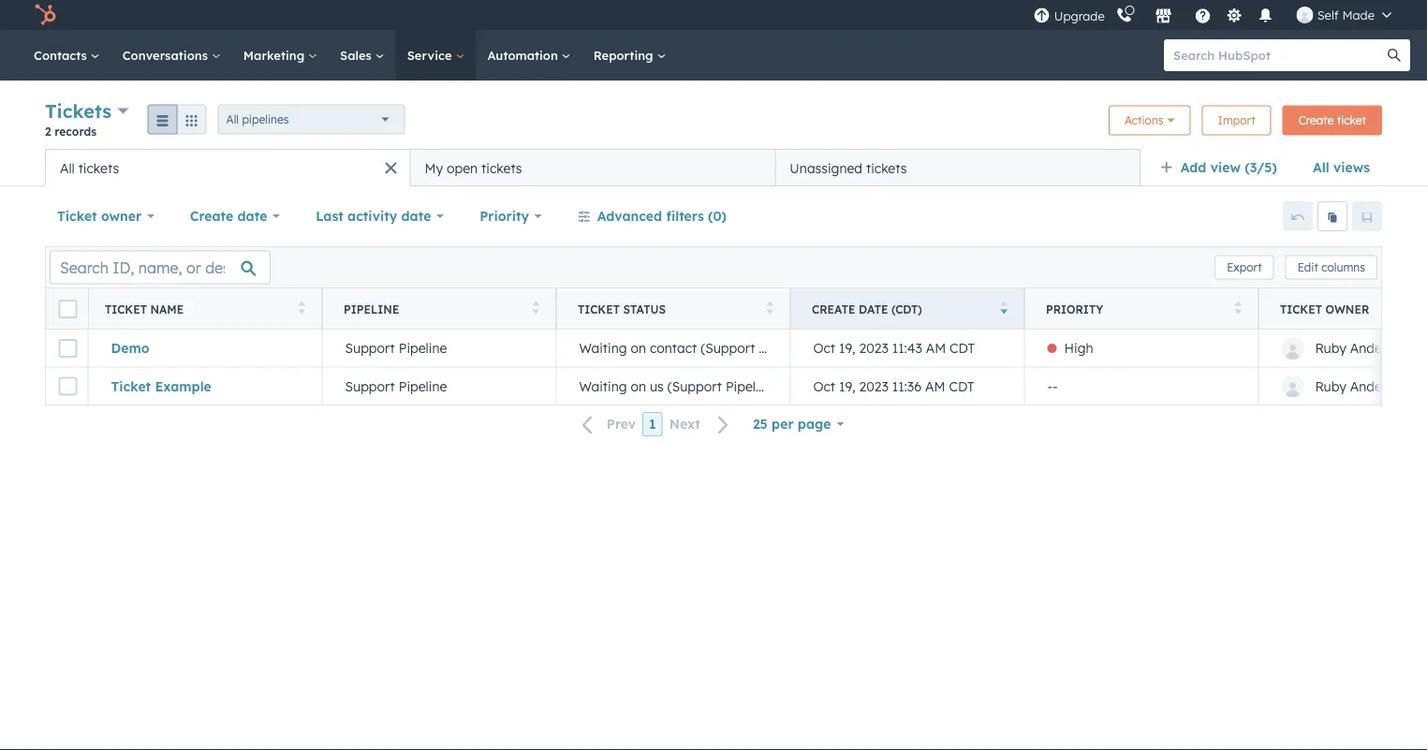 Task type: locate. For each thing, give the bounding box(es) containing it.
date right activity
[[401, 208, 431, 224]]

4 press to sort. element from the left
[[1235, 301, 1242, 317]]

0 vertical spatial am
[[926, 340, 946, 356]]

cdt right 11:43 at the right top
[[950, 340, 975, 356]]

2 support pipeline button from the top
[[322, 367, 556, 405]]

pipeline) up 25
[[726, 378, 779, 394]]

0 vertical spatial (ru
[[1413, 340, 1427, 356]]

2 ruby anderson (ru from the top
[[1316, 378, 1427, 394]]

cdt right '11:36'
[[949, 378, 975, 394]]

date
[[237, 208, 267, 224], [401, 208, 431, 224], [859, 302, 888, 316]]

on for us
[[631, 378, 646, 394]]

on left contact
[[631, 340, 646, 356]]

owner inside ticket owner popup button
[[101, 208, 141, 224]]

0 horizontal spatial all
[[60, 160, 75, 176]]

2 am from the top
[[926, 378, 946, 394]]

1 ruby anderson (ru from the top
[[1316, 340, 1427, 356]]

group inside tickets banner
[[148, 104, 207, 134]]

menu containing self made
[[1032, 0, 1405, 30]]

anderson for oct 19, 2023 11:36 am cdt
[[1350, 378, 1409, 394]]

all left 'pipelines'
[[226, 112, 239, 126]]

marketing
[[243, 47, 308, 63]]

2 press to sort. image from the left
[[767, 301, 774, 314]]

am inside button
[[926, 378, 946, 394]]

1 horizontal spatial press to sort. image
[[1235, 301, 1242, 314]]

ticket down all tickets
[[57, 208, 97, 224]]

date inside popup button
[[237, 208, 267, 224]]

advanced filters (0) button
[[565, 198, 739, 235]]

support pipeline
[[345, 340, 447, 356], [345, 378, 447, 394]]

2 vertical spatial pipeline
[[399, 378, 447, 394]]

owner
[[101, 208, 141, 224], [1326, 302, 1370, 316]]

waiting inside button
[[579, 378, 627, 394]]

1 ruby from the top
[[1316, 340, 1347, 356]]

0 horizontal spatial ticket owner
[[57, 208, 141, 224]]

create inside popup button
[[190, 208, 233, 224]]

marketplaces button
[[1144, 0, 1184, 30]]

create for create ticket
[[1299, 113, 1334, 127]]

0 vertical spatial waiting
[[579, 340, 627, 356]]

all views
[[1313, 159, 1370, 176]]

1 vertical spatial pipeline
[[399, 340, 447, 356]]

1 vertical spatial 2023
[[859, 378, 889, 394]]

0 vertical spatial anderson
[[1350, 340, 1409, 356]]

demo
[[111, 340, 149, 356]]

support pipeline button
[[322, 330, 556, 367], [322, 367, 556, 405]]

(support right the us
[[668, 378, 722, 394]]

cdt inside oct 19, 2023 11:36 am cdt button
[[949, 378, 975, 394]]

1 vertical spatial am
[[926, 378, 946, 394]]

on left the us
[[631, 378, 646, 394]]

am right 11:43 at the right top
[[926, 340, 946, 356]]

0 vertical spatial on
[[631, 340, 646, 356]]

self made button
[[1286, 0, 1403, 30]]

(ru
[[1413, 340, 1427, 356], [1413, 378, 1427, 394]]

19,
[[839, 340, 856, 356], [839, 378, 856, 394]]

group
[[148, 104, 207, 134]]

press to sort. element
[[298, 301, 305, 317], [532, 301, 540, 317], [767, 301, 774, 317], [1235, 301, 1242, 317]]

pipeline) inside waiting on us (support pipeline) button
[[726, 378, 779, 394]]

oct down create date (cdt)
[[813, 340, 836, 356]]

create inside button
[[1299, 113, 1334, 127]]

(support for us
[[668, 378, 722, 394]]

2 tickets from the left
[[482, 160, 522, 176]]

1 vertical spatial cdt
[[949, 378, 975, 394]]

2 (ru from the top
[[1413, 378, 1427, 394]]

support for demo
[[345, 340, 395, 356]]

1 vertical spatial ticket owner
[[1280, 302, 1370, 316]]

1 vertical spatial owner
[[1326, 302, 1370, 316]]

ticket down edit
[[1280, 302, 1322, 316]]

create left 'ticket'
[[1299, 113, 1334, 127]]

create date button
[[178, 198, 292, 235]]

(support right contact
[[701, 340, 755, 356]]

1 support pipeline button from the top
[[322, 330, 556, 367]]

2 vertical spatial create
[[812, 302, 856, 316]]

waiting up prev button in the left bottom of the page
[[579, 378, 627, 394]]

(support for contact
[[701, 340, 755, 356]]

2023 left 11:43 at the right top
[[859, 340, 889, 356]]

oct 19, 2023 11:43 am cdt button
[[791, 330, 1025, 367]]

0 vertical spatial (support
[[701, 340, 755, 356]]

1 vertical spatial waiting
[[579, 378, 627, 394]]

0 vertical spatial owner
[[101, 208, 141, 224]]

2 waiting from the top
[[579, 378, 627, 394]]

tickets banner
[[45, 97, 1383, 149]]

create up waiting on contact (support pipeline) oct 19, 2023 11:43 am cdt
[[812, 302, 856, 316]]

all views link
[[1301, 149, 1383, 186]]

self
[[1318, 7, 1339, 22]]

pipelines
[[242, 112, 289, 126]]

tickets for all tickets
[[78, 160, 119, 176]]

1 vertical spatial create
[[190, 208, 233, 224]]

prev
[[607, 416, 636, 432]]

1 vertical spatial 19,
[[839, 378, 856, 394]]

pipeline) for contact
[[759, 340, 812, 356]]

1 horizontal spatial date
[[401, 208, 431, 224]]

support pipeline button for waiting on us (support pipeline)
[[322, 367, 556, 405]]

conversations link
[[111, 30, 232, 81]]

pipeline for waiting on us (support pipeline)
[[399, 378, 447, 394]]

0 horizontal spatial date
[[237, 208, 267, 224]]

hubspot link
[[22, 4, 70, 26]]

actions button
[[1109, 105, 1191, 135]]

2 press to sort. image from the left
[[1235, 301, 1242, 314]]

ticket owner button
[[45, 198, 167, 235]]

1 vertical spatial (support
[[668, 378, 722, 394]]

0 horizontal spatial press to sort. image
[[298, 301, 305, 314]]

2 on from the top
[[631, 378, 646, 394]]

1 tickets from the left
[[78, 160, 119, 176]]

priority
[[480, 208, 529, 224], [1046, 302, 1104, 316]]

anderson for oct 19, 2023 11:43 am cdt
[[1350, 340, 1409, 356]]

contacts link
[[22, 30, 111, 81]]

1 (ru from the top
[[1413, 340, 1427, 356]]

0 horizontal spatial owner
[[101, 208, 141, 224]]

ticket owner down edit columns
[[1280, 302, 1370, 316]]

edit columns
[[1298, 260, 1366, 274]]

notifications image
[[1258, 8, 1275, 25]]

service
[[407, 47, 456, 63]]

1 vertical spatial ruby
[[1316, 378, 1347, 394]]

ticket example
[[111, 378, 211, 394]]

oct 19, 2023 11:36 am cdt
[[813, 378, 975, 394]]

upgrade image
[[1034, 8, 1051, 25]]

create down all tickets button
[[190, 208, 233, 224]]

ruby for oct 19, 2023 11:43 am cdt
[[1316, 340, 1347, 356]]

0 vertical spatial pipeline
[[344, 302, 399, 316]]

advanced filters (0)
[[597, 208, 727, 224]]

menu
[[1032, 0, 1405, 30]]

press to sort. image
[[298, 301, 305, 314], [767, 301, 774, 314]]

2 oct from the top
[[813, 378, 836, 394]]

press to sort. image for press to sort. element corresponding to ticket status
[[767, 301, 774, 314]]

oct
[[813, 340, 836, 356], [813, 378, 836, 394]]

2 support from the top
[[345, 378, 395, 394]]

priority down "my open tickets"
[[480, 208, 529, 224]]

priority button
[[468, 198, 554, 235]]

1 vertical spatial oct
[[813, 378, 836, 394]]

1 vertical spatial support
[[345, 378, 395, 394]]

ruby anderson (ru button for oct 19, 2023 11:36 am cdt
[[1259, 367, 1427, 405]]

press to sort. image left ticket status
[[532, 301, 540, 314]]

unassigned tickets
[[790, 160, 907, 176]]

3 tickets from the left
[[866, 160, 907, 176]]

ruby for oct 19, 2023 11:36 am cdt
[[1316, 378, 1347, 394]]

0 vertical spatial priority
[[480, 208, 529, 224]]

pipeline) up per
[[759, 340, 812, 356]]

all inside popup button
[[226, 112, 239, 126]]

records
[[55, 124, 97, 138]]

pipeline) for us
[[726, 378, 779, 394]]

2023 left '11:36'
[[859, 378, 889, 394]]

reporting link
[[582, 30, 678, 81]]

0 horizontal spatial tickets
[[78, 160, 119, 176]]

pagination navigation
[[571, 412, 741, 437]]

cdt
[[950, 340, 975, 356], [949, 378, 975, 394]]

all pipelines
[[226, 112, 289, 126]]

ruby anderson (ru
[[1316, 340, 1427, 356], [1316, 378, 1427, 394]]

2 horizontal spatial date
[[859, 302, 888, 316]]

all down 2 records
[[60, 160, 75, 176]]

1 vertical spatial pipeline)
[[726, 378, 779, 394]]

ruby anderson (ru button
[[1259, 330, 1427, 367], [1259, 367, 1427, 405]]

support for ticket example
[[345, 378, 395, 394]]

pipeline for waiting on contact (support pipeline)
[[399, 340, 447, 356]]

25 per page button
[[741, 406, 856, 443]]

1 waiting from the top
[[579, 340, 627, 356]]

ticket left status
[[578, 302, 620, 316]]

3 press to sort. element from the left
[[767, 301, 774, 317]]

waiting for waiting on contact (support pipeline) oct 19, 2023 11:43 am cdt
[[579, 340, 627, 356]]

2 ruby anderson (ru button from the top
[[1259, 367, 1427, 405]]

create date
[[190, 208, 267, 224]]

0 horizontal spatial press to sort. image
[[532, 301, 540, 314]]

support pipeline button for waiting on contact (support pipeline)
[[322, 330, 556, 367]]

1 vertical spatial on
[[631, 378, 646, 394]]

1 horizontal spatial create
[[812, 302, 856, 316]]

add view (3/5)
[[1181, 159, 1278, 176]]

all inside button
[[60, 160, 75, 176]]

owner down columns
[[1326, 302, 1370, 316]]

1 support pipeline from the top
[[345, 340, 447, 356]]

oct up page
[[813, 378, 836, 394]]

all left views
[[1313, 159, 1330, 176]]

columns
[[1322, 260, 1366, 274]]

0 vertical spatial ruby anderson (ru
[[1316, 340, 1427, 356]]

contact
[[650, 340, 697, 356]]

priority up high
[[1046, 302, 1104, 316]]

1 support from the top
[[345, 340, 395, 356]]

0 horizontal spatial priority
[[480, 208, 529, 224]]

hubspot image
[[34, 4, 56, 26]]

11:43
[[892, 340, 922, 356]]

marketplaces image
[[1156, 8, 1172, 25]]

all for all views
[[1313, 159, 1330, 176]]

1 vertical spatial ruby anderson (ru
[[1316, 378, 1427, 394]]

1 horizontal spatial priority
[[1046, 302, 1104, 316]]

0 vertical spatial 19,
[[839, 340, 856, 356]]

settings link
[[1223, 5, 1246, 25]]

on
[[631, 340, 646, 356], [631, 378, 646, 394]]

ticket owner
[[57, 208, 141, 224], [1280, 302, 1370, 316]]

2 19, from the top
[[839, 378, 856, 394]]

1 vertical spatial anderson
[[1350, 378, 1409, 394]]

sales
[[340, 47, 375, 63]]

1 horizontal spatial ticket owner
[[1280, 302, 1370, 316]]

0 vertical spatial 2023
[[859, 340, 889, 356]]

1 horizontal spatial all
[[226, 112, 239, 126]]

press to sort. image
[[532, 301, 540, 314], [1235, 301, 1242, 314]]

0 horizontal spatial create
[[190, 208, 233, 224]]

19, down create date (cdt)
[[839, 340, 856, 356]]

date for create date
[[237, 208, 267, 224]]

ruby anderson (ru for oct 19, 2023 11:36 am cdt
[[1316, 378, 1427, 394]]

descending sort. press to sort ascending. image
[[1001, 301, 1008, 314]]

0 vertical spatial ruby
[[1316, 340, 1347, 356]]

2 ruby from the top
[[1316, 378, 1347, 394]]

ticket
[[57, 208, 97, 224], [105, 302, 147, 316], [578, 302, 620, 316], [1280, 302, 1322, 316], [111, 378, 151, 394]]

date down all tickets button
[[237, 208, 267, 224]]

1 vertical spatial (ru
[[1413, 378, 1427, 394]]

owner down all tickets
[[101, 208, 141, 224]]

waiting down ticket status
[[579, 340, 627, 356]]

unassigned tickets button
[[775, 149, 1141, 186]]

1 2023 from the top
[[859, 340, 889, 356]]

25
[[753, 416, 768, 432]]

my
[[425, 160, 443, 176]]

0 vertical spatial pipeline)
[[759, 340, 812, 356]]

2 2023 from the top
[[859, 378, 889, 394]]

last activity date button
[[304, 198, 456, 235]]

1 ruby anderson (ru button from the top
[[1259, 330, 1427, 367]]

tickets right the open at the left top
[[482, 160, 522, 176]]

press to sort. image down export
[[1235, 301, 1242, 314]]

date left (cdt)
[[859, 302, 888, 316]]

1 press to sort. image from the left
[[298, 301, 305, 314]]

export button
[[1215, 255, 1274, 280]]

anderson
[[1350, 340, 1409, 356], [1350, 378, 1409, 394]]

1 anderson from the top
[[1350, 340, 1409, 356]]

calling icon image
[[1116, 7, 1133, 24]]

all tickets button
[[45, 149, 410, 186]]

2 horizontal spatial all
[[1313, 159, 1330, 176]]

0 vertical spatial oct
[[813, 340, 836, 356]]

waiting on us (support pipeline)
[[579, 378, 779, 394]]

1 on from the top
[[631, 340, 646, 356]]

made
[[1343, 7, 1375, 22]]

1 press to sort. image from the left
[[532, 301, 540, 314]]

0 vertical spatial support pipeline
[[345, 340, 447, 356]]

all
[[226, 112, 239, 126], [1313, 159, 1330, 176], [60, 160, 75, 176]]

0 vertical spatial create
[[1299, 113, 1334, 127]]

2 press to sort. element from the left
[[532, 301, 540, 317]]

ticket owner down all tickets
[[57, 208, 141, 224]]

1 horizontal spatial press to sort. image
[[767, 301, 774, 314]]

press to sort. image for pipeline
[[532, 301, 540, 314]]

am right '11:36'
[[926, 378, 946, 394]]

2 horizontal spatial tickets
[[866, 160, 907, 176]]

1 horizontal spatial tickets
[[482, 160, 522, 176]]

ticket up demo
[[105, 302, 147, 316]]

2 anderson from the top
[[1350, 378, 1409, 394]]

tickets right unassigned
[[866, 160, 907, 176]]

-
[[1048, 378, 1053, 394], [1053, 378, 1058, 394]]

on inside button
[[631, 378, 646, 394]]

tickets down records on the top left
[[78, 160, 119, 176]]

all tickets
[[60, 160, 119, 176]]

export
[[1227, 260, 1262, 274]]

waiting
[[579, 340, 627, 356], [579, 378, 627, 394]]

2 support pipeline from the top
[[345, 378, 447, 394]]

help image
[[1195, 8, 1212, 25]]

name
[[150, 302, 184, 316]]

0 vertical spatial support
[[345, 340, 395, 356]]

0 vertical spatial ticket owner
[[57, 208, 141, 224]]

19, left '11:36'
[[839, 378, 856, 394]]

1 vertical spatial support pipeline
[[345, 378, 447, 394]]

(support inside button
[[668, 378, 722, 394]]

2 horizontal spatial create
[[1299, 113, 1334, 127]]

Search HubSpot search field
[[1164, 39, 1394, 71]]



Task type: vqa. For each thing, say whether or not it's contained in the screenshot.
Suite
no



Task type: describe. For each thing, give the bounding box(es) containing it.
(ru for oct 19, 2023 11:36 am cdt
[[1413, 378, 1427, 394]]

(0)
[[708, 208, 727, 224]]

2 records
[[45, 124, 97, 138]]

next
[[669, 416, 701, 432]]

date for create date (cdt)
[[859, 302, 888, 316]]

high button
[[1025, 330, 1259, 367]]

1 horizontal spatial owner
[[1326, 302, 1370, 316]]

calling icon button
[[1109, 3, 1141, 27]]

tickets for unassigned tickets
[[866, 160, 907, 176]]

ticket down demo
[[111, 378, 151, 394]]

-- button
[[1025, 367, 1259, 405]]

date inside popup button
[[401, 208, 431, 224]]

press to sort. image for priority
[[1235, 301, 1242, 314]]

search button
[[1379, 39, 1411, 71]]

filters
[[666, 208, 704, 224]]

settings image
[[1226, 8, 1243, 25]]

waiting on contact (support pipeline) button
[[556, 330, 812, 367]]

ruby anderson (ru for oct 19, 2023 11:43 am cdt
[[1316, 340, 1427, 356]]

upgrade
[[1054, 8, 1105, 24]]

1 - from the left
[[1048, 378, 1053, 394]]

edit columns button
[[1286, 255, 1378, 280]]

descending sort. press to sort ascending. element
[[1001, 301, 1008, 317]]

(3/5)
[[1245, 159, 1278, 176]]

support pipeline for waiting on us (support pipeline)
[[345, 378, 447, 394]]

notifications button
[[1250, 0, 1282, 30]]

1 oct from the top
[[813, 340, 836, 356]]

my open tickets
[[425, 160, 522, 176]]

2 - from the left
[[1053, 378, 1058, 394]]

automation link
[[476, 30, 582, 81]]

support pipeline for waiting on contact (support pipeline)
[[345, 340, 447, 356]]

reporting
[[594, 47, 657, 63]]

1 button
[[643, 412, 663, 436]]

us
[[650, 378, 664, 394]]

example
[[155, 378, 211, 394]]

ticket example link
[[111, 378, 299, 394]]

create for create date
[[190, 208, 233, 224]]

press to sort. element for priority
[[1235, 301, 1242, 317]]

1 vertical spatial priority
[[1046, 302, 1104, 316]]

press to sort. element for ticket status
[[767, 301, 774, 317]]

status
[[623, 302, 666, 316]]

add view (3/5) button
[[1148, 149, 1301, 186]]

all for all tickets
[[60, 160, 75, 176]]

priority inside 'priority' popup button
[[480, 208, 529, 224]]

oct inside oct 19, 2023 11:36 am cdt button
[[813, 378, 836, 394]]

ticket status
[[578, 302, 666, 316]]

11:36
[[892, 378, 922, 394]]

ticket
[[1337, 113, 1367, 127]]

on for contact
[[631, 340, 646, 356]]

(ru for oct 19, 2023 11:43 am cdt
[[1413, 340, 1427, 356]]

automation
[[487, 47, 562, 63]]

all pipelines button
[[218, 104, 405, 134]]

1 19, from the top
[[839, 340, 856, 356]]

19, inside oct 19, 2023 11:36 am cdt button
[[839, 378, 856, 394]]

ticket inside popup button
[[57, 208, 97, 224]]

last
[[316, 208, 344, 224]]

help button
[[1187, 0, 1219, 30]]

press to sort. image for fourth press to sort. element from the right
[[298, 301, 305, 314]]

press to sort. element for pipeline
[[532, 301, 540, 317]]

0 vertical spatial cdt
[[950, 340, 975, 356]]

view
[[1211, 159, 1241, 176]]

1
[[649, 416, 656, 432]]

contacts
[[34, 47, 91, 63]]

--
[[1048, 378, 1058, 394]]

page
[[798, 416, 831, 432]]

service link
[[396, 30, 476, 81]]

marketing link
[[232, 30, 329, 81]]

advanced
[[597, 208, 662, 224]]

search image
[[1388, 49, 1401, 62]]

open
[[447, 160, 478, 176]]

tickets
[[45, 99, 112, 123]]

ticket owner inside popup button
[[57, 208, 141, 224]]

1 am from the top
[[926, 340, 946, 356]]

waiting on us (support pipeline) button
[[556, 367, 791, 405]]

ticket name
[[105, 302, 184, 316]]

ruby anderson image
[[1297, 7, 1314, 23]]

ruby anderson (ru button for oct 19, 2023 11:43 am cdt
[[1259, 330, 1427, 367]]

waiting on contact (support pipeline) oct 19, 2023 11:43 am cdt
[[579, 340, 975, 356]]

next button
[[663, 412, 741, 437]]

create ticket
[[1299, 113, 1367, 127]]

waiting for waiting on us (support pipeline)
[[579, 378, 627, 394]]

prev button
[[571, 412, 643, 437]]

self made
[[1318, 7, 1375, 22]]

sales link
[[329, 30, 396, 81]]

high
[[1065, 340, 1094, 356]]

edit
[[1298, 260, 1319, 274]]

1 press to sort. element from the left
[[298, 301, 305, 317]]

my open tickets button
[[410, 149, 775, 186]]

2023 inside oct 19, 2023 11:36 am cdt button
[[859, 378, 889, 394]]

25 per page
[[753, 416, 831, 432]]

create for create date (cdt)
[[812, 302, 856, 316]]

per
[[772, 416, 794, 432]]

conversations
[[122, 47, 211, 63]]

add
[[1181, 159, 1207, 176]]

import
[[1218, 113, 1256, 127]]

all for all pipelines
[[226, 112, 239, 126]]

create ticket button
[[1283, 105, 1383, 135]]

unassigned
[[790, 160, 863, 176]]

2
[[45, 124, 51, 138]]

views
[[1334, 159, 1370, 176]]

last activity date
[[316, 208, 431, 224]]

tickets button
[[45, 97, 129, 125]]

actions
[[1125, 113, 1164, 127]]

Search ID, name, or description search field
[[50, 251, 271, 284]]

oct 19, 2023 11:36 am cdt button
[[791, 367, 1025, 405]]



